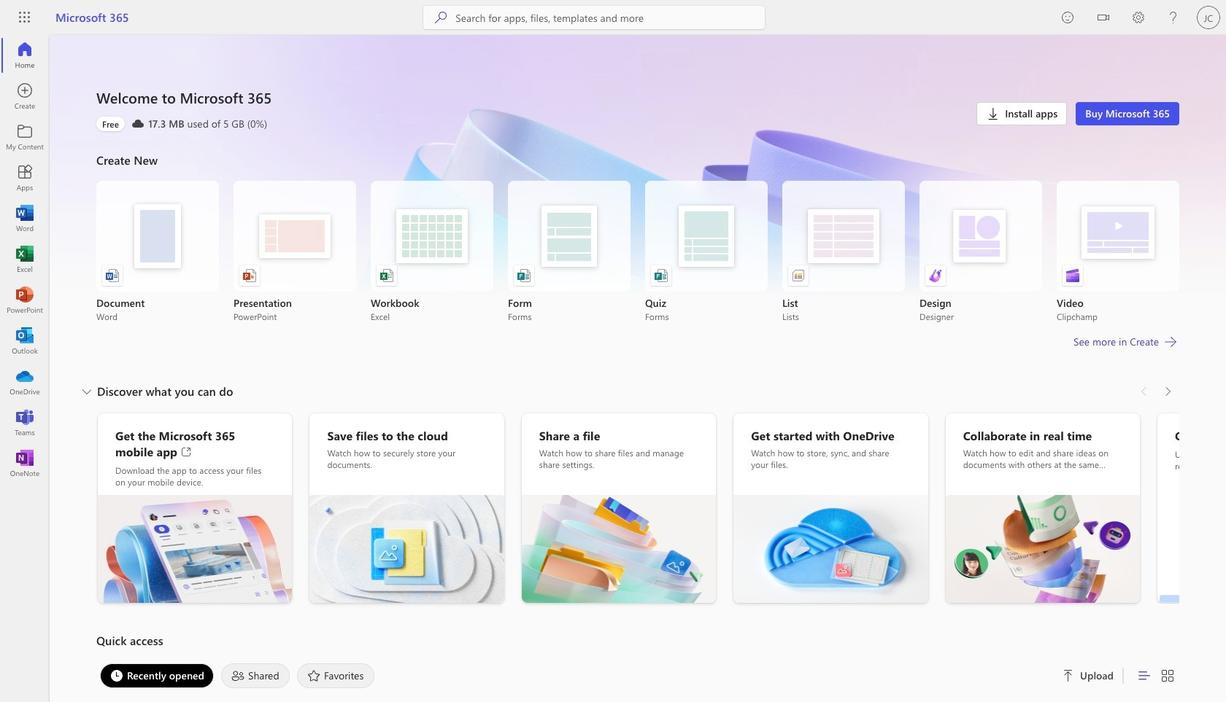 Task type: describe. For each thing, give the bounding box(es) containing it.
lists list image
[[791, 269, 806, 283]]

get the microsoft 365 mobile app image
[[98, 496, 292, 604]]

home image
[[18, 48, 32, 63]]

1 tab from the left
[[96, 664, 217, 689]]

apps image
[[18, 171, 32, 185]]

save files to the cloud image
[[310, 496, 504, 604]]

outlook image
[[18, 334, 32, 349]]

designer design image
[[929, 269, 943, 283]]

next image
[[1161, 380, 1175, 404]]

teams image
[[18, 416, 32, 431]]

favorites element
[[297, 664, 375, 689]]

grow your business image
[[1158, 496, 1226, 604]]

designer design image
[[929, 269, 943, 283]]

onenote image
[[18, 457, 32, 472]]

forms survey image
[[517, 269, 531, 283]]

share a file image
[[522, 496, 716, 604]]

clipchamp video image
[[1066, 269, 1080, 283]]

create new element
[[96, 149, 1180, 380]]



Task type: vqa. For each thing, say whether or not it's contained in the screenshot.
Search box. Suggestions appear as you type. SEARCH FIELD
yes



Task type: locate. For each thing, give the bounding box(es) containing it.
None search field
[[424, 6, 765, 29]]

word image
[[18, 212, 32, 226]]

tab list
[[96, 661, 1045, 693]]

this account doesn't have a microsoft 365 subscription. click to view your benefits. tooltip
[[96, 117, 125, 131]]

navigation
[[0, 35, 50, 485]]

excel workbook image
[[380, 269, 394, 283]]

create image
[[18, 89, 32, 104]]

banner
[[0, 0, 1226, 38]]

onedrive image
[[18, 375, 32, 390]]

powerpoint image
[[18, 293, 32, 308]]

collaborate in real time image
[[946, 496, 1140, 604]]

tab
[[96, 664, 217, 689], [217, 664, 293, 689], [293, 664, 378, 689]]

jc image
[[1197, 6, 1221, 29]]

new quiz image
[[654, 269, 669, 283]]

word document image
[[105, 269, 120, 283]]

my content image
[[18, 130, 32, 145]]

application
[[0, 35, 1226, 703]]

Search box. Suggestions appear as you type. search field
[[456, 6, 765, 29]]

powerpoint presentation image
[[242, 269, 257, 283]]

recently opened element
[[100, 664, 214, 689]]

list
[[96, 181, 1180, 323]]

shared element
[[221, 664, 290, 689]]

get started with onedrive image
[[734, 496, 928, 604]]

excel image
[[18, 253, 32, 267]]

2 tab from the left
[[217, 664, 293, 689]]

3 tab from the left
[[293, 664, 378, 689]]



